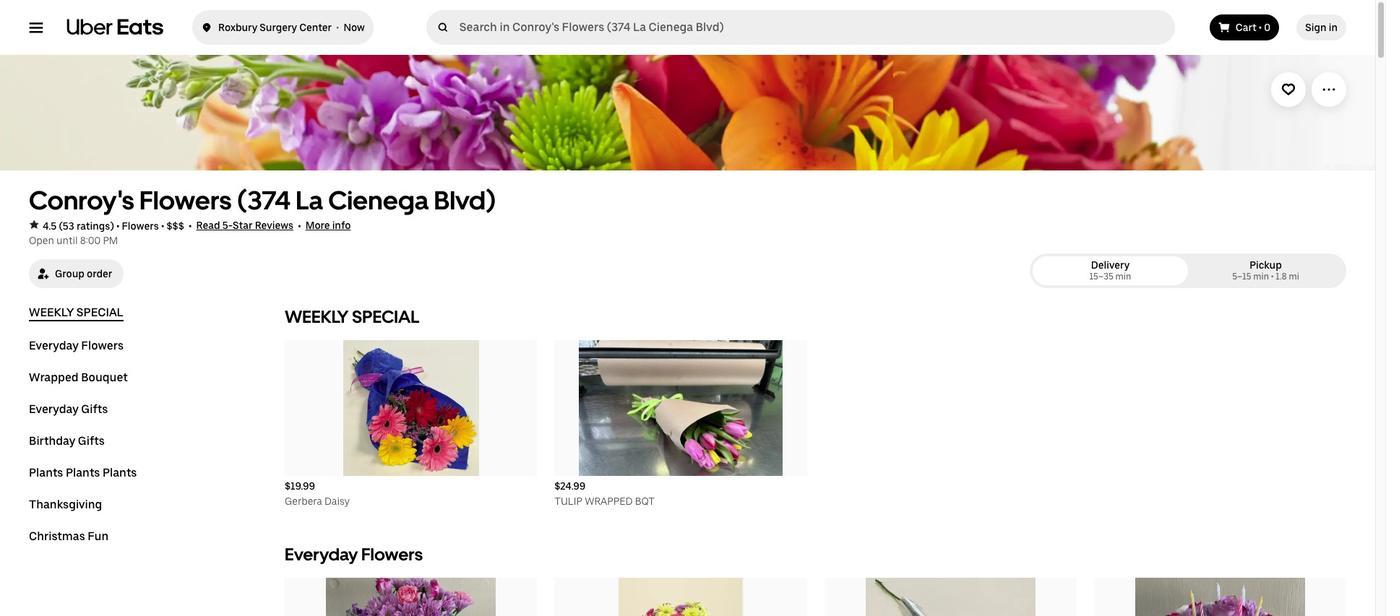 Task type: describe. For each thing, give the bounding box(es) containing it.
cart
[[1236, 22, 1257, 33]]

until
[[56, 235, 78, 247]]

plants plants plants button
[[29, 466, 137, 481]]

2 vertical spatial everyday
[[285, 544, 358, 565]]

2 plants from the left
[[66, 466, 100, 480]]

• left now
[[336, 22, 339, 33]]

everyday gifts
[[29, 403, 108, 416]]

cienega
[[328, 185, 429, 216]]

• right $$$ at top
[[189, 220, 192, 232]]

special inside button
[[77, 306, 124, 320]]

wrapped
[[29, 371, 79, 385]]

birthday
[[29, 435, 75, 448]]

• read 5-star reviews • more info
[[184, 220, 351, 232]]

more info link
[[306, 220, 351, 232]]

8:00
[[80, 235, 101, 247]]

star
[[233, 220, 253, 231]]

center
[[299, 22, 332, 33]]

1 horizontal spatial weekly
[[285, 307, 349, 328]]

birthday gifts button
[[29, 435, 105, 449]]

group order
[[55, 268, 112, 280]]

min for pickup
[[1254, 272, 1270, 282]]

sign in
[[1306, 22, 1338, 33]]

conroy's
[[29, 185, 134, 216]]

• left 0 on the right of page
[[1259, 22, 1263, 33]]

more
[[306, 220, 330, 231]]

everyday for everyday flowers button
[[29, 339, 79, 353]]

sign
[[1306, 22, 1327, 33]]

wrapped bouquet button
[[29, 371, 128, 385]]

main navigation menu image
[[29, 20, 43, 35]]

pickup
[[1250, 260, 1283, 271]]

thanksgiving
[[29, 498, 102, 512]]

birthday gifts
[[29, 435, 105, 448]]

gifts for everyday gifts
[[81, 403, 108, 416]]

three dots horizontal button
[[1312, 72, 1347, 107]]

$24.99
[[555, 481, 586, 492]]

christmas
[[29, 530, 85, 544]]

open
[[29, 235, 54, 247]]

1 horizontal spatial weekly special
[[285, 307, 420, 328]]

$24.99 tulip wrapped bqt
[[555, 481, 655, 508]]

everyday for everyday gifts button
[[29, 403, 79, 416]]

1 horizontal spatial special
[[352, 307, 420, 328]]

navigation containing weekly special
[[29, 306, 250, 562]]

pm
[[103, 235, 118, 247]]

in
[[1329, 22, 1338, 33]]

conroy's flowers (374 la cienega blvd)
[[29, 185, 496, 216]]

$19.99
[[285, 481, 315, 492]]

wrapped
[[585, 496, 633, 508]]

weekly special button
[[29, 306, 124, 322]]

now
[[344, 22, 365, 33]]

heart outline link
[[1272, 72, 1306, 107]]

1 plants from the left
[[29, 466, 63, 480]]

[object object] radio containing delivery
[[1036, 257, 1186, 286]]

• up pm on the left of page
[[116, 220, 120, 232]]

15–35
[[1090, 272, 1114, 282]]

everyday flowers inside navigation
[[29, 339, 124, 353]]

5–15
[[1233, 272, 1252, 282]]

fun
[[88, 530, 109, 544]]

daisy
[[325, 496, 350, 508]]

roxbury surgery center • now
[[218, 22, 365, 33]]

(374
[[237, 185, 291, 216]]



Task type: locate. For each thing, give the bounding box(es) containing it.
weekly
[[29, 306, 74, 320], [285, 307, 349, 328]]

1 horizontal spatial plants
[[66, 466, 100, 480]]

• inside pickup 5–15 min • 1.8 mi
[[1272, 272, 1274, 282]]

3 plants from the left
[[103, 466, 137, 480]]

1 horizontal spatial everyday flowers
[[285, 544, 423, 565]]

[object object] radio containing pickup
[[1192, 257, 1341, 286]]

1 vertical spatial everyday
[[29, 403, 79, 416]]

cart • 0
[[1236, 22, 1271, 33]]

0
[[1265, 22, 1271, 33]]

everyday inside everyday flowers button
[[29, 339, 79, 353]]

blvd)
[[434, 185, 496, 216]]

1 horizontal spatial min
[[1254, 272, 1270, 282]]

ratings)
[[77, 220, 114, 232]]

wrapped bouquet
[[29, 371, 128, 385]]

2 [object object] radio from the left
[[1192, 257, 1341, 286]]

everyday flowers down daisy
[[285, 544, 423, 565]]

min down the delivery
[[1116, 272, 1132, 282]]

add to favorites image
[[1282, 82, 1296, 97]]

bouquet
[[81, 371, 128, 385]]

everyday flowers button
[[29, 339, 124, 354]]

2 horizontal spatial plants
[[103, 466, 137, 480]]

4.5 (53 ratings) • flowers • $$$
[[43, 220, 184, 232]]

[object Object] radio
[[1036, 257, 1186, 286], [1192, 257, 1341, 286]]

0 vertical spatial everyday
[[29, 339, 79, 353]]

0 horizontal spatial weekly special
[[29, 306, 124, 320]]

min inside pickup 5–15 min • 1.8 mi
[[1254, 272, 1270, 282]]

christmas fun
[[29, 530, 109, 544]]

$$$
[[167, 220, 184, 232]]

order
[[87, 268, 112, 280]]

reviews
[[255, 220, 294, 231]]

group
[[55, 268, 85, 280]]

everyday down wrapped at the left bottom of the page
[[29, 403, 79, 416]]

1 [object object] radio from the left
[[1036, 257, 1186, 286]]

read 5-star reviews link
[[196, 220, 294, 232]]

0 horizontal spatial [object object] radio
[[1036, 257, 1186, 286]]

gifts up plants plants plants
[[78, 435, 105, 448]]

•
[[336, 22, 339, 33], [1259, 22, 1263, 33], [116, 220, 120, 232], [161, 220, 164, 232], [189, 220, 192, 232], [298, 220, 301, 232], [1272, 272, 1274, 282]]

0 vertical spatial everyday flowers
[[29, 339, 124, 353]]

min for delivery
[[1116, 272, 1132, 282]]

1 horizontal spatial [object object] radio
[[1192, 257, 1341, 286]]

(53
[[59, 220, 74, 232]]

gifts for birthday gifts
[[78, 435, 105, 448]]

• left $$$ at top
[[161, 220, 164, 232]]

gifts
[[81, 403, 108, 416], [78, 435, 105, 448]]

$19.99 gerbera daisy
[[285, 481, 350, 508]]

1.8
[[1276, 272, 1288, 282]]

thanksgiving button
[[29, 498, 102, 513]]

0 horizontal spatial weekly
[[29, 306, 74, 320]]

flowers
[[140, 185, 232, 216], [122, 220, 159, 232], [81, 339, 124, 353], [362, 544, 423, 565]]

1 vertical spatial gifts
[[78, 435, 105, 448]]

special
[[77, 306, 124, 320], [352, 307, 420, 328]]

0 horizontal spatial min
[[1116, 272, 1132, 282]]

1 min from the left
[[1116, 272, 1132, 282]]

plants plants plants
[[29, 466, 137, 480]]

info
[[332, 220, 351, 231]]

pickup 5–15 min • 1.8 mi
[[1233, 260, 1300, 282]]

la
[[296, 185, 323, 216]]

everyday up wrapped at the left bottom of the page
[[29, 339, 79, 353]]

group order link
[[29, 260, 124, 288]]

delivery 15–35 min
[[1090, 260, 1132, 282]]

sign in link
[[1297, 14, 1347, 40]]

everyday gifts button
[[29, 403, 108, 417]]

weekly special
[[29, 306, 124, 320], [285, 307, 420, 328]]

0 horizontal spatial everyday flowers
[[29, 339, 124, 353]]

flowers inside button
[[81, 339, 124, 353]]

surgery
[[260, 22, 297, 33]]

navigation
[[29, 306, 250, 562]]

2 min from the left
[[1254, 272, 1270, 282]]

bqt
[[635, 496, 655, 508]]

1 vertical spatial everyday flowers
[[285, 544, 423, 565]]

gifts down bouquet
[[81, 403, 108, 416]]

0 horizontal spatial plants
[[29, 466, 63, 480]]

open until 8:00 pm
[[29, 235, 118, 247]]

mi
[[1289, 272, 1300, 282]]

min
[[1116, 272, 1132, 282], [1254, 272, 1270, 282]]

everyday
[[29, 339, 79, 353], [29, 403, 79, 416], [285, 544, 358, 565]]

• left 'more'
[[298, 220, 301, 232]]

christmas fun button
[[29, 530, 109, 544]]

view more options image
[[1322, 82, 1337, 97]]

0 vertical spatial gifts
[[81, 403, 108, 416]]

gerbera
[[285, 496, 322, 508]]

read
[[196, 220, 220, 231]]

everyday flowers up wrapped bouquet
[[29, 339, 124, 353]]

0 horizontal spatial special
[[77, 306, 124, 320]]

delivery
[[1092, 260, 1130, 271]]

min down pickup
[[1254, 272, 1270, 282]]

everyday flowers
[[29, 339, 124, 353], [285, 544, 423, 565]]

4.5
[[43, 220, 57, 232]]

min inside delivery 15–35 min
[[1116, 272, 1132, 282]]

Search in Conroy's Flowers (374 La Cienega Blvd) text field
[[460, 20, 1170, 35]]

everyday down daisy
[[285, 544, 358, 565]]

uber eats home image
[[67, 19, 163, 36]]

everyday inside everyday gifts button
[[29, 403, 79, 416]]

weekly inside button
[[29, 306, 74, 320]]

• left 1.8
[[1272, 272, 1274, 282]]

deliver to image
[[201, 19, 213, 36]]

plants
[[29, 466, 63, 480], [66, 466, 100, 480], [103, 466, 137, 480]]

tulip
[[555, 496, 583, 508]]

5-
[[222, 220, 233, 231]]

roxbury
[[218, 22, 258, 33]]



Task type: vqa. For each thing, say whether or not it's contained in the screenshot.
Open
yes



